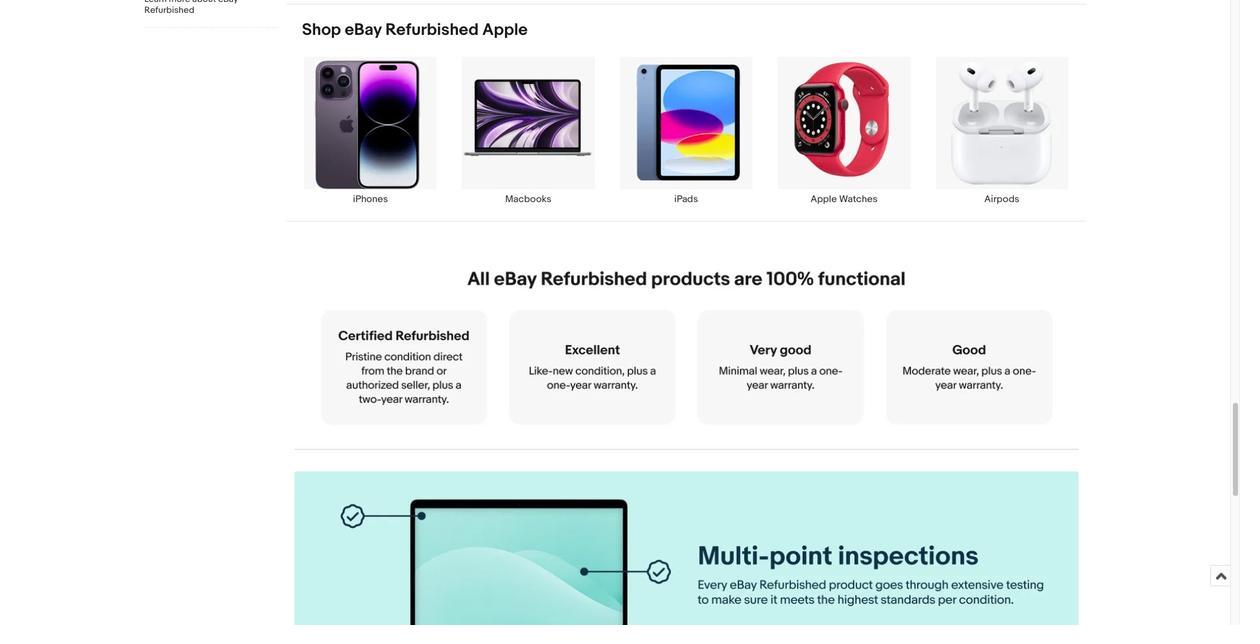 Task type: vqa. For each thing, say whether or not it's contained in the screenshot.
Airpods link
yes



Task type: locate. For each thing, give the bounding box(es) containing it.
1 vertical spatial ebay
[[345, 20, 382, 40]]

macbooks
[[505, 193, 552, 206]]

watches
[[839, 193, 878, 206]]

about
[[192, 0, 216, 5]]

iphones
[[353, 193, 388, 206]]

0 vertical spatial apple
[[482, 20, 528, 40]]

apple inside 'list'
[[811, 193, 837, 206]]

more
[[169, 0, 190, 5]]

learn
[[144, 0, 167, 5]]

list containing iphones
[[286, 56, 1086, 221]]

2 list from the top
[[286, 56, 1086, 221]]

macbooks link
[[449, 56, 607, 206]]

0 horizontal spatial ebay
[[218, 0, 238, 5]]

1 horizontal spatial apple
[[811, 193, 837, 206]]

iphones link
[[292, 56, 449, 206]]

refurbished
[[144, 5, 194, 16], [385, 20, 479, 40]]

2 ebay refurbished image from the top
[[294, 471, 1078, 625]]

shop ebay refurbished apple
[[302, 20, 528, 40]]

1 vertical spatial list
[[286, 56, 1086, 221]]

0 horizontal spatial apple
[[482, 20, 528, 40]]

1 horizontal spatial refurbished
[[385, 20, 479, 40]]

ebay
[[218, 0, 238, 5], [345, 20, 382, 40]]

refurbished inside learn more about ebay refurbished
[[144, 5, 194, 16]]

0 horizontal spatial refurbished
[[144, 5, 194, 16]]

1 vertical spatial ebay refurbished image
[[294, 471, 1078, 625]]

list
[[286, 0, 1086, 4], [286, 56, 1086, 221]]

ebay right about
[[218, 0, 238, 5]]

airpods
[[984, 193, 1019, 206]]

0 vertical spatial ebay refurbished image
[[294, 242, 1078, 449]]

ebay right "shop"
[[345, 20, 382, 40]]

0 vertical spatial ebay
[[218, 0, 238, 5]]

0 vertical spatial list
[[286, 0, 1086, 4]]

apple
[[482, 20, 528, 40], [811, 193, 837, 206]]

1 list from the top
[[286, 0, 1086, 4]]

1 vertical spatial apple
[[811, 193, 837, 206]]

None text field
[[294, 471, 1078, 625]]

1 vertical spatial refurbished
[[385, 20, 479, 40]]

ebay refurbished image
[[294, 242, 1078, 449], [294, 471, 1078, 625]]

0 vertical spatial refurbished
[[144, 5, 194, 16]]

None text field
[[294, 242, 1078, 449]]



Task type: describe. For each thing, give the bounding box(es) containing it.
1 horizontal spatial ebay
[[345, 20, 382, 40]]

shop
[[302, 20, 341, 40]]

1 ebay refurbished image from the top
[[294, 242, 1078, 449]]

airpods link
[[923, 56, 1081, 206]]

apple watches
[[811, 193, 878, 206]]

learn more about ebay refurbished link
[[144, 0, 277, 17]]

ipads
[[674, 193, 698, 206]]

apple watches link
[[765, 56, 923, 206]]

learn more about ebay refurbished
[[144, 0, 238, 16]]

ebay inside learn more about ebay refurbished
[[218, 0, 238, 5]]

ipads link
[[607, 56, 765, 206]]



